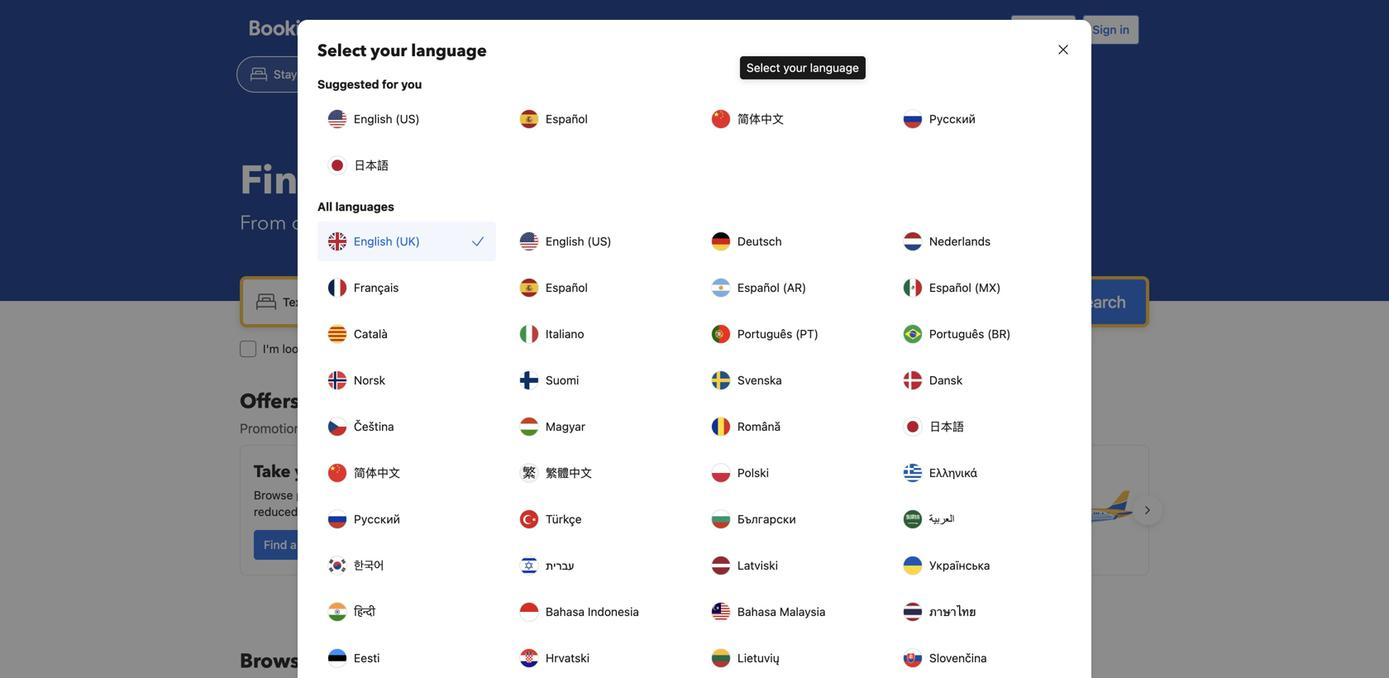 Task type: describe. For each thing, give the bounding box(es) containing it.
fly away to your dream holiday image
[[1033, 459, 1136, 562]]

date
[[757, 295, 782, 309]]

简体中文 for 简体中文 button to the top
[[738, 112, 784, 126]]

עברית
[[546, 559, 575, 572]]

find deals for any season from cosy bed & breakfasts to luxurious hotels
[[240, 154, 724, 237]]

português (pt) button
[[702, 314, 880, 354]]

čeština
[[354, 420, 394, 433]]

bahasa malaysia
[[738, 605, 826, 619]]

nederlands button
[[893, 222, 1072, 261]]

sign in
[[1093, 23, 1130, 36]]

1 horizontal spatial language
[[810, 61, 859, 74]]

español button for español (ar)
[[510, 268, 688, 308]]

italiano button
[[510, 314, 688, 354]]

property
[[346, 648, 430, 675]]

italiano
[[546, 327, 584, 341]]

luxurious
[[518, 210, 600, 237]]

and inside offers promotions, deals and special offers for you
[[351, 421, 373, 436]]

русский for the top русский 'button'
[[930, 112, 976, 126]]

all
[[318, 200, 333, 213]]

search
[[1075, 292, 1127, 311]]

i'm for i'm looking for an entire home or apartment
[[263, 342, 279, 356]]

español up any on the top of the page
[[546, 112, 588, 126]]

in
[[1120, 23, 1130, 36]]

long-
[[399, 489, 427, 502]]

longest
[[336, 461, 396, 484]]

type
[[435, 648, 479, 675]]

holiday inside the take your longest holiday yet browse properties offering long-term stays, many at reduced monthly rates.
[[400, 461, 460, 484]]

suomi button
[[510, 361, 688, 400]]

română button
[[702, 407, 880, 447]]

english for english (us)
[[354, 235, 393, 248]]

by
[[317, 648, 341, 675]]

rates.
[[347, 505, 378, 519]]

español button for 简体中文
[[510, 99, 688, 139]]

latviski
[[738, 559, 778, 572]]

português (br)
[[930, 327, 1011, 341]]

flights inside fly away to your dream holiday get inspired, compare and book flights with more flexibility
[[890, 489, 923, 502]]

flights link
[[321, 56, 407, 93]]

हिन्दी
[[354, 605, 375, 619]]

away
[[744, 461, 786, 484]]

your inside the take your longest holiday yet browse properties offering long-term stays, many at reduced monthly rates.
[[295, 461, 331, 484]]

season
[[591, 154, 724, 208]]

for inside offers promotions, deals and special offers for you
[[461, 421, 477, 436]]

slovenčina button
[[893, 639, 1072, 678]]

polski button
[[702, 453, 880, 493]]

日本語 for 日本語 button to the right
[[930, 420, 965, 433]]

українська
[[930, 559, 991, 572]]

browse by property type
[[240, 648, 479, 675]]

0 vertical spatial 日本語 button
[[318, 146, 496, 185]]

find for a
[[264, 538, 287, 552]]

français
[[354, 281, 399, 295]]

your inside dialog
[[371, 40, 407, 62]]

main content containing offers
[[227, 388, 1163, 678]]

bahasa for bahasa indonesia
[[546, 605, 585, 619]]

malaysia
[[780, 605, 826, 619]]

deutsch
[[738, 235, 782, 248]]

hrvatski
[[546, 651, 590, 665]]

bahasa indonesia
[[546, 605, 639, 619]]

stay
[[300, 538, 323, 552]]

العربية
[[930, 512, 955, 526]]

svenska button
[[702, 361, 880, 400]]

indonesia
[[588, 605, 639, 619]]

1 vertical spatial browse
[[240, 648, 312, 675]]

looking for i'm
[[701, 342, 740, 356]]

1 horizontal spatial english (us)
[[546, 235, 612, 248]]

english for 日本語
[[354, 112, 393, 126]]

norsk
[[354, 374, 386, 387]]

lietuvių button
[[702, 639, 880, 678]]

sign in link
[[1083, 15, 1140, 45]]

cosy
[[292, 210, 332, 237]]

català
[[354, 327, 388, 341]]

check-
[[697, 295, 736, 309]]

bed
[[337, 210, 374, 237]]

español left the (mx) at the top right
[[930, 281, 972, 295]]

0 vertical spatial русский button
[[893, 99, 1072, 139]]

español (mx) button
[[893, 268, 1072, 308]]

english (uk) button
[[318, 222, 496, 261]]

you inside offers promotions, deals and special offers for you
[[481, 421, 502, 436]]

العربية button
[[893, 500, 1072, 539]]

and inside fly away to your dream holiday get inspired, compare and book flights with more flexibility
[[837, 489, 857, 502]]

for for an
[[324, 342, 339, 356]]

stays link
[[237, 56, 317, 93]]

(ar)
[[783, 281, 807, 295]]

search button
[[1055, 280, 1147, 324]]

to inside fly away to your dream holiday get inspired, compare and book flights with more flexibility
[[790, 461, 807, 484]]

apartment
[[439, 342, 494, 356]]

language inside select your language dialog
[[411, 40, 487, 62]]

1 horizontal spatial select
[[747, 61, 781, 74]]

offers promotions, deals and special offers for you
[[240, 388, 502, 436]]

your inside fly away to your dream holiday get inspired, compare and book flights with more flexibility
[[811, 461, 848, 484]]

български
[[738, 512, 796, 526]]

עברית button
[[510, 546, 688, 586]]

polski
[[738, 466, 769, 480]]

with
[[926, 489, 948, 502]]

bahasa malaysia button
[[702, 592, 880, 632]]

suggested
[[318, 77, 379, 91]]

nederlands
[[930, 235, 991, 248]]

magyar
[[546, 420, 586, 433]]

languages
[[335, 200, 394, 213]]

english down any on the top of the page
[[546, 235, 585, 248]]

lietuvių
[[738, 651, 780, 665]]

türkçe
[[546, 512, 582, 526]]

0 horizontal spatial 简体中文 button
[[318, 453, 496, 493]]

find a stay
[[264, 538, 323, 552]]

suomi
[[546, 374, 579, 387]]

or
[[425, 342, 436, 356]]

eesti button
[[318, 639, 496, 678]]

sign
[[1093, 23, 1117, 36]]

ภาษาไทย
[[930, 605, 977, 619]]



Task type: vqa. For each thing, say whether or not it's contained in the screenshot.
Ελληνικά button
yes



Task type: locate. For each thing, give the bounding box(es) containing it.
to inside find deals for any season from cosy bed & breakfasts to luxurious hotels
[[494, 210, 513, 237]]

русский
[[930, 112, 976, 126], [354, 512, 400, 526]]

i'm down italiano
[[531, 342, 547, 356]]

i'm for i'm travelling for work
[[531, 342, 547, 356]]

holiday up term
[[400, 461, 460, 484]]

(us) for english (us) button to the top
[[396, 112, 420, 126]]

español up italiano
[[546, 281, 588, 295]]

browse left by
[[240, 648, 312, 675]]

deals inside offers promotions, deals and special offers for you
[[315, 421, 347, 436]]

1 horizontal spatial русский
[[930, 112, 976, 126]]

0 vertical spatial 日本語
[[354, 158, 389, 172]]

select inside dialog
[[318, 40, 367, 62]]

deals left čeština
[[315, 421, 347, 436]]

looking right i'm
[[701, 342, 740, 356]]

0 vertical spatial 简体中文
[[738, 112, 784, 126]]

english (uk)
[[354, 235, 420, 248]]

for left work
[[602, 342, 617, 356]]

1 i'm from the left
[[263, 342, 279, 356]]

1 horizontal spatial i'm
[[531, 342, 547, 356]]

português inside português (pt) button
[[738, 327, 793, 341]]

you up yet
[[481, 421, 502, 436]]

looking
[[282, 342, 321, 356], [701, 342, 740, 356]]

2 i'm from the left
[[531, 342, 547, 356]]

español up date
[[738, 281, 780, 295]]

browse inside the take your longest holiday yet browse properties offering long-term stays, many at reduced monthly rates.
[[254, 489, 293, 502]]

home
[[392, 342, 422, 356]]

español (mx)
[[930, 281, 1001, 295]]

0 vertical spatial (us)
[[396, 112, 420, 126]]

bahasa up hrvatski
[[546, 605, 585, 619]]

1 vertical spatial 简体中文
[[354, 466, 400, 480]]

日本語 up languages
[[354, 158, 389, 172]]

you
[[401, 77, 422, 91], [481, 421, 502, 436]]

deals up &
[[334, 154, 437, 208]]

français button
[[318, 268, 496, 308]]

english (us) down the suggested for you
[[354, 112, 420, 126]]

1 vertical spatial español button
[[510, 268, 688, 308]]

1 horizontal spatial 日本語 button
[[893, 407, 1072, 447]]

select up suggested
[[318, 40, 367, 62]]

(uk)
[[396, 235, 420, 248]]

bahasa
[[546, 605, 585, 619], [738, 605, 777, 619]]

0 horizontal spatial english (us) button
[[318, 99, 496, 139]]

0 vertical spatial deals
[[334, 154, 437, 208]]

0 horizontal spatial flights
[[761, 342, 794, 356]]

1 horizontal spatial flights
[[890, 489, 923, 502]]

1 vertical spatial flights
[[890, 489, 923, 502]]

0 horizontal spatial and
[[351, 421, 373, 436]]

bahasa for bahasa malaysia
[[738, 605, 777, 619]]

region
[[227, 438, 1163, 582]]

for down português (pt)
[[743, 342, 758, 356]]

out
[[736, 295, 754, 309]]

1 looking from the left
[[282, 342, 321, 356]]

select your language dialog
[[278, 0, 1112, 678]]

0 horizontal spatial looking
[[282, 342, 321, 356]]

0 horizontal spatial you
[[401, 77, 422, 91]]

at
[[522, 489, 532, 502]]

find for deals
[[240, 154, 324, 208]]

english (us) button down the suggested for you
[[318, 99, 496, 139]]

term
[[427, 489, 452, 502]]

for
[[382, 77, 399, 91], [447, 154, 502, 208], [324, 342, 339, 356], [602, 342, 617, 356], [743, 342, 758, 356], [461, 421, 477, 436]]

русский for the left русский 'button'
[[354, 512, 400, 526]]

1 vertical spatial you
[[481, 421, 502, 436]]

0 horizontal spatial bahasa
[[546, 605, 585, 619]]

0 horizontal spatial português
[[738, 327, 793, 341]]

0 horizontal spatial english (us)
[[354, 112, 420, 126]]

i'm looking for an entire home or apartment
[[263, 342, 494, 356]]

select your language inside dialog
[[318, 40, 487, 62]]

简体中文 down attractions link
[[738, 112, 784, 126]]

take your longest holiday yet image
[[572, 459, 674, 562]]

english (us) button down any on the top of the page
[[510, 222, 688, 261]]

0 vertical spatial español button
[[510, 99, 688, 139]]

for left an
[[324, 342, 339, 356]]

1 horizontal spatial (us)
[[588, 235, 612, 248]]

looking for i'm
[[282, 342, 321, 356]]

0 horizontal spatial русский button
[[318, 500, 496, 539]]

i'm travelling for work
[[531, 342, 646, 356]]

entire
[[358, 342, 389, 356]]

ภาษาไทย button
[[893, 592, 1072, 632]]

holiday
[[400, 461, 460, 484], [907, 461, 967, 484]]

to left luxurious
[[494, 210, 513, 237]]

offers
[[422, 421, 457, 436]]

0 horizontal spatial holiday
[[400, 461, 460, 484]]

日本語 button down dansk button
[[893, 407, 1072, 447]]

(br)
[[988, 327, 1011, 341]]

1 vertical spatial русский
[[354, 512, 400, 526]]

flights
[[358, 67, 393, 81]]

0 horizontal spatial select
[[318, 40, 367, 62]]

for right offers
[[461, 421, 477, 436]]

english left (uk)
[[354, 235, 393, 248]]

0 horizontal spatial language
[[411, 40, 487, 62]]

2 looking from the left
[[701, 342, 740, 356]]

português for português (pt)
[[738, 327, 793, 341]]

english
[[354, 112, 393, 126], [354, 235, 393, 248], [546, 235, 585, 248]]

compare
[[787, 489, 834, 502]]

español (ar) button
[[702, 268, 880, 308]]

čeština button
[[318, 407, 496, 447]]

español button
[[510, 99, 688, 139], [510, 268, 688, 308]]

get
[[716, 489, 735, 502]]

flights down português (pt)
[[761, 342, 794, 356]]

한국어 button
[[318, 546, 496, 586]]

繁體中文 button
[[510, 453, 688, 493]]

english (us) button
[[318, 99, 496, 139], [510, 222, 688, 261]]

(us) for rightmost english (us) button
[[588, 235, 612, 248]]

português inside button
[[930, 327, 985, 341]]

2 português from the left
[[930, 327, 985, 341]]

find left a
[[264, 538, 287, 552]]

日本語 down dansk at the bottom right
[[930, 420, 965, 433]]

0 vertical spatial english (us)
[[354, 112, 420, 126]]

ελληνικά
[[930, 466, 978, 480]]

any
[[512, 154, 582, 208]]

1 horizontal spatial looking
[[701, 342, 740, 356]]

travelling
[[550, 342, 599, 356]]

find inside main content
[[264, 538, 287, 552]]

find a stay link
[[254, 530, 333, 560]]

for right suggested
[[382, 77, 399, 91]]

bahasa inside bahasa malaysia button
[[738, 605, 777, 619]]

1 horizontal spatial and
[[837, 489, 857, 502]]

0 vertical spatial browse
[[254, 489, 293, 502]]

bahasa indonesia button
[[510, 592, 688, 632]]

for for work
[[602, 342, 617, 356]]

1 vertical spatial 日本語
[[930, 420, 965, 433]]

a
[[290, 538, 297, 552]]

한국어
[[354, 559, 384, 572]]

fly
[[716, 461, 739, 484]]

offers
[[240, 388, 300, 416]]

for for flights
[[743, 342, 758, 356]]

1 vertical spatial 简体中文 button
[[318, 453, 496, 493]]

简体中文 up the offering
[[354, 466, 400, 480]]

1 vertical spatial deals
[[315, 421, 347, 436]]

0 horizontal spatial русский
[[354, 512, 400, 526]]

1 español button from the top
[[510, 99, 688, 139]]

português for português (br)
[[930, 327, 985, 341]]

take your longest holiday yet browse properties offering long-term stays, many at reduced monthly rates.
[[254, 461, 532, 519]]

0 vertical spatial you
[[401, 77, 422, 91]]

1 horizontal spatial to
[[790, 461, 807, 484]]

1 vertical spatial english (us) button
[[510, 222, 688, 261]]

ελληνικά button
[[893, 453, 1072, 493]]

português
[[738, 327, 793, 341], [930, 327, 985, 341]]

deals inside find deals for any season from cosy bed & breakfasts to luxurious hotels
[[334, 154, 437, 208]]

inspired,
[[738, 489, 784, 502]]

bahasa inside bahasa indonesia button
[[546, 605, 585, 619]]

हिन्दी button
[[318, 592, 496, 632]]

0 vertical spatial to
[[494, 210, 513, 237]]

stays,
[[455, 489, 487, 502]]

português (br) button
[[893, 314, 1072, 354]]

0 vertical spatial 简体中文 button
[[702, 99, 880, 139]]

many
[[490, 489, 518, 502]]

0 horizontal spatial 日本語 button
[[318, 146, 496, 185]]

português (pt)
[[738, 327, 819, 341]]

norsk button
[[318, 361, 496, 400]]

1 vertical spatial to
[[790, 461, 807, 484]]

简体中文 for the left 简体中文 button
[[354, 466, 400, 480]]

browse up reduced
[[254, 489, 293, 502]]

find up from
[[240, 154, 324, 208]]

0 horizontal spatial i'm
[[263, 342, 279, 356]]

português up 'i'm looking for flights'
[[738, 327, 793, 341]]

for up breakfasts
[[447, 154, 502, 208]]

suggested for you
[[318, 77, 422, 91]]

slovenčina
[[930, 651, 987, 665]]

0 vertical spatial english (us) button
[[318, 99, 496, 139]]

0 horizontal spatial select your language
[[318, 40, 487, 62]]

0 vertical spatial and
[[351, 421, 373, 436]]

looking left an
[[282, 342, 321, 356]]

1 holiday from the left
[[400, 461, 460, 484]]

1 horizontal spatial you
[[481, 421, 502, 436]]

for inside select your language dialog
[[382, 77, 399, 91]]

stays
[[274, 67, 303, 81]]

english down the suggested for you
[[354, 112, 393, 126]]

1 horizontal spatial select your language
[[747, 61, 859, 74]]

(pt)
[[796, 327, 819, 341]]

2 bahasa from the left
[[738, 605, 777, 619]]

0 horizontal spatial 简体中文
[[354, 466, 400, 480]]

1 horizontal spatial holiday
[[907, 461, 967, 484]]

1 vertical spatial find
[[264, 538, 287, 552]]

svenska
[[738, 374, 782, 387]]

0 vertical spatial русский
[[930, 112, 976, 126]]

and
[[351, 421, 373, 436], [837, 489, 857, 502]]

bahasa left malaysia
[[738, 605, 777, 619]]

holiday up with
[[907, 461, 967, 484]]

1 horizontal spatial português
[[930, 327, 985, 341]]

attractions link
[[745, 56, 854, 93]]

1 vertical spatial 日本語 button
[[893, 407, 1072, 447]]

i'm
[[682, 342, 698, 356]]

русский button
[[893, 99, 1072, 139], [318, 500, 496, 539]]

for inside find deals for any season from cosy bed & breakfasts to luxurious hotels
[[447, 154, 502, 208]]

and left book
[[837, 489, 857, 502]]

1 horizontal spatial 日本語
[[930, 420, 965, 433]]

hrvatski button
[[510, 639, 688, 678]]

2 holiday from the left
[[907, 461, 967, 484]]

español button up any on the top of the page
[[510, 99, 688, 139]]

flexibility
[[716, 505, 763, 519]]

0 vertical spatial flights
[[761, 342, 794, 356]]

日本語 for the topmost 日本語 button
[[354, 158, 389, 172]]

(mx)
[[975, 281, 1001, 295]]

i'm up offers
[[263, 342, 279, 356]]

holiday inside fly away to your dream holiday get inspired, compare and book flights with more flexibility
[[907, 461, 967, 484]]

properties
[[296, 489, 351, 502]]

flights left with
[[890, 489, 923, 502]]

1 português from the left
[[738, 327, 793, 341]]

and left special
[[351, 421, 373, 436]]

you inside dialog
[[401, 77, 422, 91]]

dansk button
[[893, 361, 1072, 400]]

українська button
[[893, 546, 1072, 586]]

0 horizontal spatial 日本語
[[354, 158, 389, 172]]

language
[[411, 40, 487, 62], [810, 61, 859, 74]]

english (us) down any on the top of the page
[[546, 235, 612, 248]]

dream
[[852, 461, 903, 484]]

1 vertical spatial english (us)
[[546, 235, 612, 248]]

select left 'attractions'
[[747, 61, 781, 74]]

1 horizontal spatial русский button
[[893, 99, 1072, 139]]

magyar button
[[510, 407, 688, 447]]

1 horizontal spatial 简体中文
[[738, 112, 784, 126]]

an
[[342, 342, 355, 356]]

fly away to your dream holiday get inspired, compare and book flights with more flexibility
[[716, 461, 979, 519]]

0 horizontal spatial to
[[494, 210, 513, 237]]

1 vertical spatial (us)
[[588, 235, 612, 248]]

1 vertical spatial русский button
[[318, 500, 496, 539]]

you right flights at the left of the page
[[401, 77, 422, 91]]

日本語 button up languages
[[318, 146, 496, 185]]

2 español button from the top
[[510, 268, 688, 308]]

book
[[860, 489, 886, 502]]

find inside find deals for any season from cosy bed & breakfasts to luxurious hotels
[[240, 154, 324, 208]]

&
[[379, 210, 393, 237]]

1 bahasa from the left
[[546, 605, 585, 619]]

español button up italiano button
[[510, 268, 688, 308]]

1 vertical spatial and
[[837, 489, 857, 502]]

for for any
[[447, 154, 502, 208]]

main content
[[227, 388, 1163, 678]]

0 vertical spatial find
[[240, 154, 324, 208]]

1 horizontal spatial bahasa
[[738, 605, 777, 619]]

region containing take your longest holiday yet
[[227, 438, 1163, 582]]

1 horizontal spatial 简体中文 button
[[702, 99, 880, 139]]

booking.com image
[[250, 20, 369, 40]]

português left (br)
[[930, 327, 985, 341]]

1 horizontal spatial english (us) button
[[510, 222, 688, 261]]

0 horizontal spatial (us)
[[396, 112, 420, 126]]

to up compare
[[790, 461, 807, 484]]

català button
[[318, 314, 496, 354]]

繁體中文
[[546, 466, 592, 480]]

select
[[318, 40, 367, 62], [747, 61, 781, 74]]



